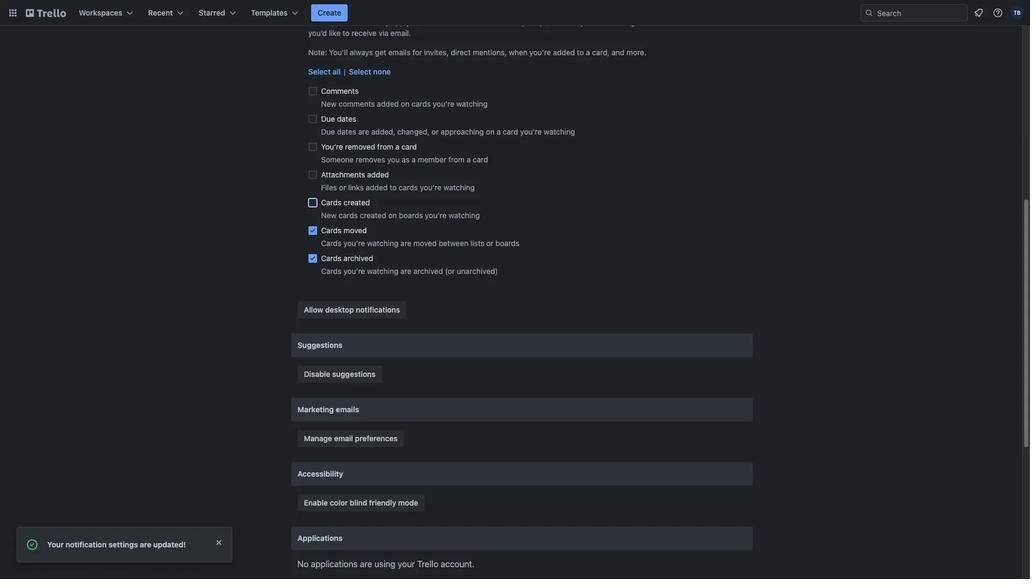 Task type: locate. For each thing, give the bounding box(es) containing it.
2 new from the top
[[321, 211, 337, 220]]

notifications right the desktop
[[356, 306, 400, 315]]

cards right lists,
[[560, 18, 579, 27]]

allow
[[304, 306, 323, 315]]

0 vertical spatial new
[[321, 99, 337, 108]]

dates for due dates
[[337, 114, 357, 124]]

2 horizontal spatial on
[[486, 127, 495, 136]]

only
[[375, 18, 390, 27]]

for left invites,
[[413, 48, 423, 57]]

new down cards created
[[321, 211, 337, 220]]

on
[[401, 99, 410, 108], [486, 127, 495, 136], [389, 211, 397, 220]]

card down approaching
[[473, 155, 489, 164]]

marketing
[[298, 405, 334, 415]]

0 vertical spatial email
[[422, 18, 440, 27]]

0 vertical spatial and
[[545, 18, 558, 27]]

all
[[333, 67, 341, 76]]

updated!
[[153, 541, 186, 550]]

templates button
[[245, 4, 305, 21]]

cards you're watching are moved between lists or boards
[[321, 239, 520, 248]]

on right approaching
[[486, 127, 495, 136]]

dates down due dates
[[337, 127, 357, 136]]

as
[[402, 155, 410, 164]]

dates down comments on the left top of page
[[337, 114, 357, 124]]

due dates
[[321, 114, 357, 124]]

card up 'as' at the left of the page
[[402, 142, 417, 151]]

1 horizontal spatial card
[[473, 155, 489, 164]]

new comments added on cards you're watching
[[321, 99, 488, 108]]

archived down cards moved
[[344, 254, 373, 263]]

0 horizontal spatial or
[[339, 183, 346, 192]]

search image
[[866, 9, 874, 17]]

watching
[[605, 18, 636, 27], [457, 99, 488, 108], [544, 127, 576, 136], [444, 183, 475, 192], [449, 211, 480, 220], [367, 239, 399, 248], [367, 267, 399, 276]]

removed
[[345, 142, 376, 151]]

primary element
[[0, 0, 1031, 26]]

like
[[329, 28, 341, 38]]

create
[[318, 8, 342, 17]]

1 vertical spatial archived
[[414, 267, 443, 276]]

moved left between
[[414, 239, 437, 248]]

1 vertical spatial new
[[321, 211, 337, 220]]

and right lists,
[[545, 18, 558, 27]]

new down comments
[[321, 99, 337, 108]]

cards for cards you're watching are moved between lists or boards
[[321, 239, 342, 248]]

cards down 'as' at the left of the page
[[399, 183, 418, 192]]

on down files or links added to cards you're watching
[[389, 211, 397, 220]]

2 vertical spatial card
[[473, 155, 489, 164]]

boards right 'lists'
[[496, 239, 520, 248]]

or right 'lists'
[[487, 239, 494, 248]]

recent button
[[142, 4, 190, 21]]

member
[[418, 155, 447, 164]]

notifications up direct
[[442, 18, 485, 27]]

cards moved
[[321, 226, 367, 235]]

comments
[[339, 99, 375, 108]]

are up cards you're watching are archived (or unarchived)
[[401, 239, 412, 248]]

color
[[330, 499, 348, 508]]

back to home image
[[26, 4, 66, 21]]

emails
[[389, 48, 411, 57], [336, 405, 359, 415]]

2 vertical spatial on
[[389, 211, 397, 220]]

comments
[[321, 86, 359, 96]]

1 vertical spatial dates
[[337, 127, 357, 136]]

and right card, at the right
[[612, 48, 625, 57]]

created down cards created
[[360, 211, 387, 220]]

2 dates from the top
[[337, 127, 357, 136]]

removes
[[356, 155, 386, 164]]

cards
[[560, 18, 579, 27], [412, 99, 431, 108], [399, 183, 418, 192], [339, 211, 358, 220]]

1 vertical spatial boards
[[496, 239, 520, 248]]

boards,
[[498, 18, 525, 27]]

added
[[554, 48, 575, 57], [377, 99, 399, 108], [367, 170, 389, 179], [366, 183, 388, 192]]

from
[[378, 142, 394, 151], [449, 155, 465, 164]]

1 new from the top
[[321, 99, 337, 108]]

0 vertical spatial due
[[321, 114, 335, 124]]

cards
[[321, 198, 342, 207], [321, 226, 342, 235], [321, 239, 342, 248], [321, 254, 342, 263], [321, 267, 342, 276]]

added left card, at the right
[[554, 48, 575, 57]]

0 horizontal spatial moved
[[344, 226, 367, 235]]

added,
[[372, 127, 396, 136]]

1 dates from the top
[[337, 114, 357, 124]]

a right approaching
[[497, 127, 501, 136]]

cards down cards created
[[339, 211, 358, 220]]

0 horizontal spatial emails
[[336, 405, 359, 415]]

notifications
[[442, 18, 485, 27], [686, 18, 729, 27], [356, 306, 400, 315]]

1 horizontal spatial from
[[449, 155, 465, 164]]

0 vertical spatial boards
[[399, 211, 423, 220]]

0 vertical spatial archived
[[344, 254, 373, 263]]

2 cards from the top
[[321, 226, 342, 235]]

0 vertical spatial card
[[503, 127, 519, 136]]

boards up cards you're watching are moved between lists or boards
[[399, 211, 423, 220]]

2 horizontal spatial select
[[640, 18, 662, 27]]

on up 'changed,'
[[401, 99, 410, 108]]

between
[[439, 239, 469, 248]]

1 horizontal spatial and
[[612, 48, 625, 57]]

added down removes
[[367, 170, 389, 179]]

you'll
[[329, 48, 348, 57]]

1 vertical spatial for
[[413, 48, 423, 57]]

or right 'changed,'
[[432, 127, 439, 136]]

3 cards from the top
[[321, 239, 342, 248]]

1 horizontal spatial for
[[487, 18, 496, 27]]

select left all
[[308, 67, 331, 76]]

4 cards from the top
[[321, 254, 342, 263]]

are down cards you're watching are moved between lists or boards
[[401, 267, 412, 276]]

select all | select none
[[308, 67, 391, 76]]

archived
[[344, 254, 373, 263], [414, 267, 443, 276]]

to inside . select which notifications you'd like to receive via email.
[[343, 28, 350, 38]]

select none button
[[349, 67, 391, 77]]

1 horizontal spatial moved
[[414, 239, 437, 248]]

0 vertical spatial preferences
[[332, 18, 373, 27]]

or
[[432, 127, 439, 136], [339, 183, 346, 192], [487, 239, 494, 248]]

notifications right which
[[686, 18, 729, 27]]

|
[[344, 67, 346, 76]]

friendly
[[370, 499, 397, 508]]

1 vertical spatial or
[[339, 183, 346, 192]]

email
[[422, 18, 440, 27], [334, 434, 353, 444]]

apply
[[392, 18, 411, 27]]

created
[[344, 198, 370, 207], [360, 211, 387, 220]]

0 horizontal spatial on
[[389, 211, 397, 220]]

1 due from the top
[[321, 114, 335, 124]]

moved up cards archived
[[344, 226, 367, 235]]

to
[[413, 18, 420, 27], [343, 28, 350, 38], [577, 48, 584, 57], [390, 183, 397, 192]]

changed,
[[398, 127, 430, 136]]

archived left (or
[[414, 267, 443, 276]]

allow desktop notifications
[[304, 306, 400, 315]]

select right . at right
[[640, 18, 662, 27]]

blind
[[350, 499, 368, 508]]

via
[[379, 28, 389, 38]]

are left using
[[360, 560, 373, 570]]

due
[[321, 114, 335, 124], [321, 127, 335, 136]]

0 vertical spatial for
[[487, 18, 496, 27]]

manage email preferences
[[304, 434, 398, 444]]

1 vertical spatial on
[[486, 127, 495, 136]]

you're removed from a card
[[321, 142, 417, 151]]

5 cards from the top
[[321, 267, 342, 276]]

0 vertical spatial dates
[[337, 114, 357, 124]]

0 horizontal spatial archived
[[344, 254, 373, 263]]

for
[[487, 18, 496, 27], [413, 48, 423, 57]]

cards archived
[[321, 254, 373, 263]]

are for updated!
[[140, 541, 152, 550]]

to right like
[[343, 28, 350, 38]]

dates
[[337, 114, 357, 124], [337, 127, 357, 136]]

moved
[[344, 226, 367, 235], [414, 239, 437, 248]]

new
[[321, 99, 337, 108], [321, 211, 337, 220]]

links
[[348, 183, 364, 192]]

0 horizontal spatial from
[[378, 142, 394, 151]]

your
[[47, 541, 64, 550]]

1 horizontal spatial or
[[432, 127, 439, 136]]

0 horizontal spatial for
[[413, 48, 423, 57]]

1 horizontal spatial email
[[422, 18, 440, 27]]

from down added,
[[378, 142, 394, 151]]

receive
[[352, 28, 377, 38]]

you're
[[581, 18, 603, 27], [530, 48, 551, 57], [433, 99, 455, 108], [521, 127, 542, 136], [420, 183, 442, 192], [425, 211, 447, 220], [344, 239, 365, 248], [344, 267, 365, 276]]

1 cards from the top
[[321, 198, 342, 207]]

email right apply
[[422, 18, 440, 27]]

1 vertical spatial and
[[612, 48, 625, 57]]

files or links added to cards you're watching
[[321, 183, 475, 192]]

from right member
[[449, 155, 465, 164]]

due dates are added, changed, or approaching on a card you're watching
[[321, 127, 576, 136]]

1 horizontal spatial on
[[401, 99, 410, 108]]

1 vertical spatial card
[[402, 142, 417, 151]]

created down the links
[[344, 198, 370, 207]]

card
[[503, 127, 519, 136], [402, 142, 417, 151], [473, 155, 489, 164]]

accessibility
[[298, 470, 343, 479]]

tyler black (tylerblack440) image
[[1012, 6, 1025, 19]]

0 horizontal spatial select
[[308, 67, 331, 76]]

or down attachments
[[339, 183, 346, 192]]

to right apply
[[413, 18, 420, 27]]

1 vertical spatial email
[[334, 434, 353, 444]]

are right settings
[[140, 541, 152, 550]]

0 horizontal spatial card
[[402, 142, 417, 151]]

1 horizontal spatial archived
[[414, 267, 443, 276]]

0 vertical spatial emails
[[389, 48, 411, 57]]

mode
[[399, 499, 419, 508]]

0 horizontal spatial notifications
[[356, 306, 400, 315]]

select right |
[[349, 67, 372, 76]]

emails up manage email preferences
[[336, 405, 359, 415]]

2 vertical spatial or
[[487, 239, 494, 248]]

0 vertical spatial or
[[432, 127, 439, 136]]

marketing emails
[[298, 405, 359, 415]]

2 due from the top
[[321, 127, 335, 136]]

when
[[509, 48, 528, 57]]

preferences
[[332, 18, 373, 27], [355, 434, 398, 444]]

emails right get
[[389, 48, 411, 57]]

0 vertical spatial on
[[401, 99, 410, 108]]

applications
[[298, 534, 343, 543]]

manage email preferences link
[[298, 431, 404, 448]]

2 horizontal spatial notifications
[[686, 18, 729, 27]]

2 horizontal spatial or
[[487, 239, 494, 248]]

to left card, at the right
[[577, 48, 584, 57]]

new for new comments added on cards you're watching
[[321, 99, 337, 108]]

0 vertical spatial from
[[378, 142, 394, 151]]

more.
[[627, 48, 647, 57]]

email right manage
[[334, 434, 353, 444]]

a
[[586, 48, 591, 57], [497, 127, 501, 136], [396, 142, 400, 151], [412, 155, 416, 164], [467, 155, 471, 164]]

card right approaching
[[503, 127, 519, 136]]

cards you're watching are archived (or unarchived)
[[321, 267, 498, 276]]

1 vertical spatial due
[[321, 127, 335, 136]]

for left boards,
[[487, 18, 496, 27]]



Task type: vqa. For each thing, say whether or not it's contained in the screenshot.
Cards associated with Cards archived
yes



Task type: describe. For each thing, give the bounding box(es) containing it.
added up added,
[[377, 99, 399, 108]]

(or
[[445, 267, 455, 276]]

are up removed
[[359, 127, 370, 136]]

invites,
[[425, 48, 449, 57]]

. select which notifications you'd like to receive via email.
[[308, 18, 729, 38]]

none
[[374, 67, 391, 76]]

disable
[[304, 370, 331, 379]]

added right the links
[[366, 183, 388, 192]]

cards for cards created
[[321, 198, 342, 207]]

1 vertical spatial from
[[449, 155, 465, 164]]

0 vertical spatial created
[[344, 198, 370, 207]]

due for due dates
[[321, 114, 335, 124]]

unarchived)
[[457, 267, 498, 276]]

1 vertical spatial created
[[360, 211, 387, 220]]

select inside . select which notifications you'd like to receive via email.
[[640, 18, 662, 27]]

these preferences only apply to email notifications for boards, lists, and cards you're watching
[[308, 18, 636, 27]]

these
[[308, 18, 330, 27]]

0 horizontal spatial email
[[334, 434, 353, 444]]

a left card, at the right
[[586, 48, 591, 57]]

no
[[298, 560, 309, 570]]

account.
[[441, 560, 475, 570]]

cards for cards moved
[[321, 226, 342, 235]]

no applications are using your trello account.
[[298, 560, 475, 570]]

lists,
[[527, 18, 543, 27]]

are for archived
[[401, 267, 412, 276]]

note:
[[308, 48, 327, 57]]

templates
[[251, 8, 288, 17]]

on for cards
[[401, 99, 410, 108]]

your
[[398, 560, 415, 570]]

1 vertical spatial moved
[[414, 239, 437, 248]]

enable color blind friendly mode
[[304, 499, 419, 508]]

someone removes you as a member from a card
[[321, 155, 489, 164]]

1 vertical spatial preferences
[[355, 434, 398, 444]]

watching link
[[605, 18, 636, 27]]

to down you
[[390, 183, 397, 192]]

starred button
[[192, 4, 243, 21]]

approaching
[[441, 127, 484, 136]]

notification
[[66, 541, 107, 550]]

0 notifications image
[[973, 6, 986, 19]]

disable suggestions link
[[298, 366, 382, 383]]

1 horizontal spatial notifications
[[442, 18, 485, 27]]

are for moved
[[401, 239, 412, 248]]

select all button
[[308, 67, 341, 77]]

recent
[[148, 8, 173, 17]]

1 vertical spatial emails
[[336, 405, 359, 415]]

cards created
[[321, 198, 370, 207]]

workspaces
[[79, 8, 122, 17]]

dates for due dates are added, changed, or approaching on a card you're watching
[[337, 127, 357, 136]]

applications
[[311, 560, 358, 570]]

trello
[[418, 560, 439, 570]]

new cards created on boards you're watching
[[321, 211, 480, 220]]

you'd
[[308, 28, 327, 38]]

Search field
[[874, 5, 968, 21]]

card,
[[593, 48, 610, 57]]

cards up 'changed,'
[[412, 99, 431, 108]]

a up you
[[396, 142, 400, 151]]

dismiss flag image
[[215, 539, 223, 548]]

allow desktop notifications link
[[298, 302, 407, 319]]

create button
[[311, 4, 348, 21]]

always
[[350, 48, 373, 57]]

your notification settings are updated!
[[47, 541, 186, 550]]

0 horizontal spatial boards
[[399, 211, 423, 220]]

open information menu image
[[993, 8, 1004, 18]]

enable
[[304, 499, 328, 508]]

using
[[375, 560, 396, 570]]

2 horizontal spatial card
[[503, 127, 519, 136]]

1 horizontal spatial boards
[[496, 239, 520, 248]]

1 horizontal spatial select
[[349, 67, 372, 76]]

direct
[[451, 48, 471, 57]]

.
[[636, 18, 638, 27]]

suggestions
[[298, 341, 343, 350]]

note: you'll always get emails for invites, direct mentions, when you're added to a card, and more.
[[308, 48, 647, 57]]

disable suggestions
[[304, 370, 376, 379]]

attachments
[[321, 170, 365, 179]]

attachments added
[[321, 170, 389, 179]]

enable color blind friendly mode link
[[298, 495, 425, 512]]

new for new cards created on boards you're watching
[[321, 211, 337, 220]]

notifications inside . select which notifications you'd like to receive via email.
[[686, 18, 729, 27]]

settings
[[109, 541, 138, 550]]

email.
[[391, 28, 411, 38]]

files
[[321, 183, 337, 192]]

0 horizontal spatial and
[[545, 18, 558, 27]]

suggestions
[[333, 370, 376, 379]]

get
[[375, 48, 387, 57]]

cards for cards you're watching are archived (or unarchived)
[[321, 267, 342, 276]]

desktop
[[325, 306, 354, 315]]

you
[[388, 155, 400, 164]]

0 vertical spatial moved
[[344, 226, 367, 235]]

1 horizontal spatial emails
[[389, 48, 411, 57]]

starred
[[199, 8, 225, 17]]

someone
[[321, 155, 354, 164]]

on for boards
[[389, 211, 397, 220]]

lists
[[471, 239, 485, 248]]

you're
[[321, 142, 343, 151]]

a right 'as' at the left of the page
[[412, 155, 416, 164]]

which
[[664, 18, 684, 27]]

due for due dates are added, changed, or approaching on a card you're watching
[[321, 127, 335, 136]]

a down approaching
[[467, 155, 471, 164]]

manage
[[304, 434, 332, 444]]

cards for cards archived
[[321, 254, 342, 263]]

mentions,
[[473, 48, 507, 57]]



